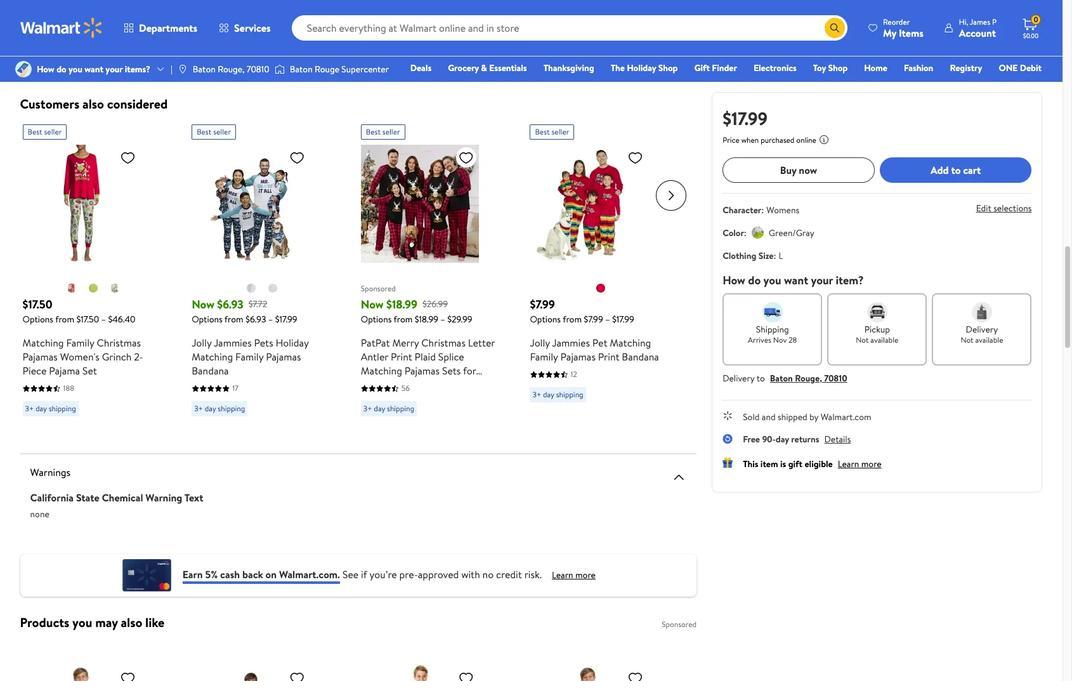 Task type: vqa. For each thing, say whether or not it's contained in the screenshot.
2nd ¢/OZ
no



Task type: locate. For each thing, give the bounding box(es) containing it.
2 print from the left
[[599, 350, 620, 364]]

sold
[[744, 411, 760, 423]]

buy
[[781, 163, 797, 177]]

– left $29.99
[[441, 313, 446, 326]]

christmas
[[97, 336, 141, 350], [422, 336, 466, 350]]

0 vertical spatial sponsored
[[361, 283, 396, 294]]

family left pet
[[530, 350, 559, 364]]

jolly jammies pet matching family pajamas print bandana image
[[530, 145, 649, 263]]

electronics
[[754, 62, 797, 74]]

jammies
[[214, 336, 252, 350], [552, 336, 590, 350]]

to down 'arrives'
[[757, 372, 766, 385]]

more right eligible
[[862, 458, 882, 470]]

your for items?
[[106, 63, 123, 76]]

product group
[[23, 119, 164, 422], [192, 119, 333, 422], [361, 119, 502, 422], [530, 119, 672, 422]]

3+ day shipping for $7.99
[[533, 389, 584, 400]]

70810 up walmart.com
[[825, 372, 848, 385]]

now up patpat
[[361, 296, 384, 312]]

1 vertical spatial 70810
[[825, 372, 848, 385]]

from up jolly jammies pets holiday matching family pajamas bandana
[[225, 313, 244, 326]]

2 horizontal spatial $17.99
[[723, 106, 768, 131]]

1 now from the left
[[192, 296, 215, 312]]

when right price
[[742, 135, 760, 145]]

4 best seller from the left
[[536, 126, 570, 137]]

matching inside patpat merry christmas letter antler print plaid splice matching pajamas sets for family,flame resistant,2- piece,sizes baby-kids- adult,unisex
[[361, 364, 402, 378]]

shipping for $7.99
[[557, 389, 584, 400]]

add to favorites list, dr. seuss the grinch who stole christmas boys girls long sleeve coat 2-piece pajama set, grinch, size: 8 image
[[628, 670, 643, 681]]

womens
[[767, 204, 800, 216]]

0 horizontal spatial family
[[66, 336, 94, 350]]

– up pets
[[268, 313, 273, 326]]

pajamas down $7.72
[[266, 350, 301, 364]]

2 from from the left
[[225, 313, 244, 326]]

0 horizontal spatial do
[[57, 63, 66, 76]]

kids-
[[436, 392, 458, 406]]

0 horizontal spatial how
[[37, 63, 54, 76]]

reorder
[[884, 16, 911, 27]]

1 horizontal spatial rouge,
[[796, 372, 823, 385]]

pajamas left the women's at the bottom left of the page
[[23, 350, 58, 364]]

0 horizontal spatial $7.99
[[530, 296, 555, 312]]

pajamas up 56
[[405, 364, 440, 378]]

want
[[85, 63, 103, 76], [785, 272, 809, 288]]

learn inside capital one  earn 5% cash back on walmart.com. see if you're pre-approved with no credit risk. learn more element
[[552, 569, 574, 581]]

learn right risk.
[[552, 569, 574, 581]]

christmas inside patpat merry christmas letter antler print plaid splice matching pajamas sets for family,flame resistant,2- piece,sizes baby-kids- adult,unisex
[[422, 336, 466, 350]]

1 horizontal spatial jammies
[[552, 336, 590, 350]]

like
[[145, 614, 165, 631]]

0 horizontal spatial to
[[757, 372, 766, 385]]

0 horizontal spatial $17.99
[[275, 313, 297, 326]]

1 vertical spatial when
[[742, 135, 760, 145]]

0 horizontal spatial print
[[391, 350, 413, 364]]

matching inside "jolly jammies pet matching family pajamas print bandana"
[[610, 336, 652, 350]]

available inside 'delivery not available'
[[976, 335, 1004, 345]]

family inside the 'matching family christmas pajamas women's grinch 2- piece pajama set'
[[66, 336, 94, 350]]

your down gentle
[[106, 63, 123, 76]]

1 horizontal spatial do
[[749, 272, 761, 288]]

1 horizontal spatial now
[[361, 296, 384, 312]]

intent image for pickup image
[[868, 302, 888, 323]]

1 vertical spatial do
[[749, 272, 761, 288]]

4 – from the left
[[606, 313, 610, 326]]

0 horizontal spatial want
[[85, 63, 103, 76]]

intent image for shipping image
[[763, 302, 783, 323]]

product group containing $7.99
[[530, 119, 672, 422]]

you down size at the top right of page
[[764, 272, 782, 288]]

best seller for $7.99
[[536, 126, 570, 137]]

family up 'set'
[[66, 336, 94, 350]]

1 horizontal spatial jolly
[[530, 336, 550, 350]]

1 vertical spatial :
[[745, 227, 747, 239]]

jammies left pet
[[552, 336, 590, 350]]

matching inside the 'matching family christmas pajamas women's grinch 2- piece pajama set'
[[23, 336, 64, 350]]

print down $7.99 options from $7.99 – $17.99
[[599, 350, 620, 364]]

3+ day shipping for now
[[194, 403, 245, 414]]

letter
[[468, 336, 495, 350]]

jammies inside "jolly jammies pet matching family pajamas print bandana"
[[552, 336, 590, 350]]

2 product group from the left
[[192, 119, 333, 422]]

winter white image
[[110, 283, 120, 293]]

2 jolly from the left
[[530, 336, 550, 350]]

do down wash
[[57, 63, 66, 76]]

best for $7.99
[[536, 126, 550, 137]]

matching right pet
[[610, 336, 652, 350]]

chlorine
[[172, 47, 203, 60]]

christmas down $29.99
[[422, 336, 466, 350]]

0 horizontal spatial when
[[232, 47, 253, 60]]

options inside $17.50 options from $17.50 – $46.40
[[23, 313, 53, 326]]

1 horizontal spatial to
[[952, 163, 961, 177]]

essentials
[[490, 62, 527, 74]]

by
[[810, 411, 819, 423]]

add to favorites list, jolly jammies pet matching family pajamas print bandana image
[[628, 150, 643, 166]]

0 horizontal spatial baton
[[193, 63, 216, 76]]

1 vertical spatial $7.99
[[584, 313, 604, 326]]

baton down tumble
[[290, 63, 313, 76]]

to inside button
[[952, 163, 961, 177]]

4 best from the left
[[536, 126, 550, 137]]

0 horizontal spatial  image
[[15, 61, 32, 77]]

0 horizontal spatial holiday
[[276, 336, 309, 350]]

0 horizontal spatial $6.93
[[217, 296, 244, 312]]

3 – from the left
[[441, 313, 446, 326]]

$6.93 down $7.72
[[246, 313, 266, 326]]

patpat merry christmas letter antler print plaid splice matching pajamas sets for family,flame resistant,2-piece,sizes baby-kids-adult,unisex image
[[361, 145, 479, 263]]

you down wash
[[69, 63, 82, 76]]

options inside sponsored now $18.99 $26.99 options from $18.99 – $29.99
[[361, 313, 392, 326]]

also down how do you want your items? at left
[[83, 95, 104, 112]]

seller for now
[[213, 126, 231, 137]]

2 – from the left
[[268, 313, 273, 326]]

1 horizontal spatial not
[[961, 335, 974, 345]]

– up pet
[[606, 313, 610, 326]]

family inside "jolly jammies pet matching family pajamas print bandana"
[[530, 350, 559, 364]]

walmart image
[[20, 18, 103, 38]]

3 best from the left
[[366, 126, 381, 137]]

add to cart button
[[880, 157, 1033, 183]]

christmas for from
[[97, 336, 141, 350]]

you
[[69, 63, 82, 76], [764, 272, 782, 288], [72, 614, 92, 631]]

jammies for options
[[552, 336, 590, 350]]

walmart+ link
[[999, 79, 1048, 93]]

2 horizontal spatial  image
[[275, 63, 285, 76]]

do for how do you want your items?
[[57, 63, 66, 76]]

available down "intent image for delivery"
[[976, 335, 1004, 345]]

available
[[871, 335, 899, 345], [976, 335, 1004, 345]]

1 print from the left
[[391, 350, 413, 364]]

– inside $7.99 options from $7.99 – $17.99
[[606, 313, 610, 326]]

1 horizontal spatial christmas
[[422, 336, 466, 350]]

add to favorites list, dr. seuss how the grinch stole christmas boys youre a mean one long sleeve 2-piece pajama set, grinch, size: 12 image
[[459, 670, 474, 681]]

1 from from the left
[[55, 313, 74, 326]]

print
[[391, 350, 413, 364], [599, 350, 620, 364]]

from up merry
[[394, 313, 413, 326]]

options up piece in the left bottom of the page
[[23, 313, 53, 326]]

1 vertical spatial your
[[812, 272, 834, 288]]

from up "jolly jammies pet matching family pajamas print bandana"
[[563, 313, 582, 326]]

from
[[55, 313, 74, 326], [225, 313, 244, 326], [394, 313, 413, 326], [563, 313, 582, 326]]

3 options from the left
[[361, 313, 392, 326]]

0 vertical spatial want
[[85, 63, 103, 76]]

1 horizontal spatial available
[[976, 335, 1004, 345]]

sponsored for sponsored now $18.99 $26.99 options from $18.99 – $29.99
[[361, 283, 396, 294]]

not down "intent image for delivery"
[[961, 335, 974, 345]]

3 product group from the left
[[361, 119, 502, 422]]

matching up piece,sizes
[[361, 364, 402, 378]]

1 horizontal spatial want
[[785, 272, 809, 288]]

may
[[95, 614, 118, 631]]

0 vertical spatial how
[[37, 63, 54, 76]]

color
[[723, 227, 745, 239]]

1 horizontal spatial $17.50
[[76, 313, 99, 326]]

1 vertical spatial sponsored
[[662, 619, 697, 630]]

0 vertical spatial to
[[952, 163, 961, 177]]

bleach
[[205, 47, 230, 60]]

baton down 'bleach' on the top of page
[[193, 63, 216, 76]]

1 vertical spatial also
[[121, 614, 142, 631]]

2 seller from the left
[[213, 126, 231, 137]]

your left item?
[[812, 272, 834, 288]]

from inside $17.50 options from $17.50 – $46.40
[[55, 313, 74, 326]]

0 horizontal spatial not
[[857, 335, 869, 345]]

tumble
[[285, 47, 313, 60]]

not down intent image for pickup
[[857, 335, 869, 345]]

 image
[[15, 61, 32, 77], [275, 63, 285, 76], [178, 64, 188, 74]]

 image down machine
[[15, 61, 32, 77]]

services button
[[208, 13, 282, 43]]

2 best from the left
[[197, 126, 212, 137]]

1 vertical spatial want
[[785, 272, 809, 288]]

1 horizontal spatial delivery
[[967, 323, 999, 336]]

shop left "gift"
[[659, 62, 678, 74]]

toy
[[814, 62, 827, 74]]

0 horizontal spatial sponsored
[[361, 283, 396, 294]]

available for pickup
[[871, 335, 899, 345]]

0 vertical spatial :
[[762, 204, 765, 216]]

– left $46.40
[[101, 313, 106, 326]]

0 vertical spatial your
[[106, 63, 123, 76]]

3+ day shipping down '12'
[[533, 389, 584, 400]]

sponsored for sponsored
[[662, 619, 697, 630]]

70810 down the needed
[[247, 63, 270, 76]]

piece,sizes
[[361, 392, 408, 406]]

3 best seller from the left
[[366, 126, 400, 137]]

delivery down "intent image for delivery"
[[967, 323, 999, 336]]

delivery to baton rouge, 70810
[[723, 372, 848, 385]]

1 – from the left
[[101, 313, 106, 326]]

how down machine
[[37, 63, 54, 76]]

shipping down 17
[[218, 403, 245, 414]]

1 horizontal spatial how
[[723, 272, 746, 288]]

pajamas inside patpat merry christmas letter antler print plaid splice matching pajamas sets for family,flame resistant,2- piece,sizes baby-kids- adult,unisex
[[405, 364, 440, 378]]

0 horizontal spatial jolly
[[192, 336, 212, 350]]

0 horizontal spatial christmas
[[97, 336, 141, 350]]

rouge, up sold and shipped by walmart.com
[[796, 372, 823, 385]]

$18.99 left $26.99
[[387, 296, 418, 312]]

1 vertical spatial how
[[723, 272, 746, 288]]

best for $17.50
[[28, 126, 42, 137]]

search icon image
[[830, 23, 841, 33]]

delivery for to
[[723, 372, 755, 385]]

0 horizontal spatial available
[[871, 335, 899, 345]]

options inside $7.99 options from $7.99 – $17.99
[[530, 313, 561, 326]]

to left cart
[[952, 163, 961, 177]]

1 vertical spatial delivery
[[723, 372, 755, 385]]

jammies left pets
[[214, 336, 252, 350]]

90-
[[763, 433, 776, 446]]

0 horizontal spatial shop
[[659, 62, 678, 74]]

1 horizontal spatial :
[[762, 204, 765, 216]]

1 best from the left
[[28, 126, 42, 137]]

product group containing $17.50
[[23, 119, 164, 422]]

4 options from the left
[[530, 313, 561, 326]]

cold
[[86, 47, 102, 60]]

0 horizontal spatial rouge,
[[218, 63, 245, 76]]

3+ day shipping down 188
[[25, 403, 76, 414]]

$17.50
[[23, 296, 52, 312], [76, 313, 99, 326]]

cart
[[964, 163, 982, 177]]

low
[[329, 47, 343, 60]]

jolly down $7.99 options from $7.99 – $17.99
[[530, 336, 550, 350]]

$18.99 down $26.99
[[415, 313, 439, 326]]

$17.99 up "jolly jammies pet matching family pajamas print bandana"
[[613, 313, 635, 326]]

1 shop from the left
[[659, 62, 678, 74]]

$17.99 up price
[[723, 106, 768, 131]]

&
[[481, 62, 487, 74]]

1 horizontal spatial family
[[236, 350, 264, 364]]

0 horizontal spatial your
[[106, 63, 123, 76]]

you left may in the bottom left of the page
[[72, 614, 92, 631]]

product group containing now $18.99
[[361, 119, 502, 422]]

1 vertical spatial rouge,
[[796, 372, 823, 385]]

1 horizontal spatial $6.93
[[246, 313, 266, 326]]

available inside pickup not available
[[871, 335, 899, 345]]

earn 5% cash back on walmart.com. see if you're pre-approved with no credit risk.
[[183, 567, 542, 581]]

non
[[153, 47, 169, 60]]

0 vertical spatial rouge,
[[218, 63, 245, 76]]

pajamas up '12'
[[561, 350, 596, 364]]

options up patpat
[[361, 313, 392, 326]]

1 horizontal spatial shop
[[829, 62, 848, 74]]

4 from from the left
[[563, 313, 582, 326]]

from inside sponsored now $18.99 $26.99 options from $18.99 – $29.99
[[394, 313, 413, 326]]

want for item?
[[785, 272, 809, 288]]

matching up 17
[[192, 350, 233, 364]]

|
[[171, 63, 173, 76]]

family up 17
[[236, 350, 264, 364]]

1 horizontal spatial also
[[121, 614, 142, 631]]

next slide for customers also considered list image
[[657, 180, 687, 211]]

Search search field
[[292, 15, 848, 41]]

holiday right pets
[[276, 336, 309, 350]]

christmas inside the 'matching family christmas pajamas women's grinch 2- piece pajama set'
[[97, 336, 141, 350]]

: left womens
[[762, 204, 765, 216]]

your for item?
[[812, 272, 834, 288]]

when up baton rouge, 70810
[[232, 47, 253, 60]]

chemical
[[102, 491, 143, 505]]

how down clothing
[[723, 272, 746, 288]]

jolly inside jolly jammies pets holiday matching family pajamas bandana
[[192, 336, 212, 350]]

3+ day shipping
[[533, 389, 584, 400], [25, 403, 76, 414], [194, 403, 245, 414], [364, 403, 415, 414]]

2 horizontal spatial family
[[530, 350, 559, 364]]

holiday right "the"
[[627, 62, 657, 74]]

– inside now $6.93 $7.72 options from $6.93 – $17.99
[[268, 313, 273, 326]]

now left $7.72
[[192, 296, 215, 312]]

shipping down '12'
[[557, 389, 584, 400]]

want down green/gray
[[785, 272, 809, 288]]

 image down the needed
[[275, 63, 285, 76]]

$6.93
[[217, 296, 244, 312], [246, 313, 266, 326]]

2 now from the left
[[361, 296, 384, 312]]

now
[[192, 296, 215, 312], [361, 296, 384, 312]]

shipping down 188
[[49, 403, 76, 414]]

3 from from the left
[[394, 313, 413, 326]]

bandana inside jolly jammies pets holiday matching family pajamas bandana
[[192, 364, 229, 378]]

$17.99 inside now $6.93 $7.72 options from $6.93 – $17.99
[[275, 313, 297, 326]]

options up jolly jammies pets holiday matching family pajamas bandana
[[192, 313, 223, 326]]

from down "brilliant red" image
[[55, 313, 74, 326]]

3+ day shipping for $17.50
[[25, 403, 76, 414]]

shop right toy
[[829, 62, 848, 74]]

2 shop from the left
[[829, 62, 848, 74]]

: for color
[[745, 227, 747, 239]]

items?
[[125, 63, 150, 76]]

1 best seller from the left
[[28, 126, 62, 137]]

learn down details
[[839, 458, 860, 470]]

: down the character
[[745, 227, 747, 239]]

0 horizontal spatial now
[[192, 296, 215, 312]]

you for how do you want your item?
[[764, 272, 782, 288]]

intent image for delivery image
[[973, 302, 993, 323]]

jolly down now $6.93 $7.72 options from $6.93 – $17.99
[[192, 336, 212, 350]]

1 horizontal spatial holiday
[[627, 62, 657, 74]]

day for now
[[205, 403, 216, 414]]

the holiday shop link
[[605, 61, 684, 75]]

1 horizontal spatial baton
[[290, 63, 313, 76]]

jammies inside jolly jammies pets holiday matching family pajamas bandana
[[214, 336, 252, 350]]

1 product group from the left
[[23, 119, 164, 422]]

matching family christmas pajamas women's grinch 2- piece pajama set
[[23, 336, 143, 378]]

1 horizontal spatial $17.99
[[613, 313, 635, 326]]

available down intent image for pickup
[[871, 335, 899, 345]]

2 jammies from the left
[[552, 336, 590, 350]]

2 best seller from the left
[[197, 126, 231, 137]]

size
[[759, 250, 774, 262]]

 image for baton rouge supercenter
[[275, 63, 285, 76]]

1 vertical spatial $17.50
[[76, 313, 99, 326]]

1 vertical spatial holiday
[[276, 336, 309, 350]]

2 vertical spatial :
[[774, 250, 777, 262]]

learn more
[[552, 569, 596, 581]]

to for add
[[952, 163, 961, 177]]

$17.99 down navy snow it all image
[[275, 313, 297, 326]]

0 vertical spatial delivery
[[967, 323, 999, 336]]

want down cold
[[85, 63, 103, 76]]

1 available from the left
[[871, 335, 899, 345]]

3+
[[533, 389, 542, 400], [25, 403, 34, 414], [194, 403, 203, 414], [364, 403, 372, 414]]

options up "jolly jammies pet matching family pajamas print bandana"
[[530, 313, 561, 326]]

not for delivery
[[961, 335, 974, 345]]

best seller for sponsored
[[366, 126, 400, 137]]

 image right |
[[178, 64, 188, 74]]

 image for how do you want your items?
[[15, 61, 32, 77]]

3+ day shipping down 17
[[194, 403, 245, 414]]

items
[[900, 26, 924, 40]]

my
[[884, 26, 897, 40]]

$29.99
[[448, 313, 473, 326]]

: for character
[[762, 204, 765, 216]]

matching up piece in the left bottom of the page
[[23, 336, 64, 350]]

0 vertical spatial more
[[862, 458, 882, 470]]

christmas down $46.40
[[97, 336, 141, 350]]

1 not from the left
[[857, 335, 869, 345]]

delivery up 'sold'
[[723, 372, 755, 385]]

buy now button
[[723, 157, 875, 183]]

1 horizontal spatial bandana
[[622, 350, 660, 364]]

0 horizontal spatial bandana
[[192, 364, 229, 378]]

jolly for options
[[530, 336, 550, 350]]

add to favorites list, matching family christmas pajamas women's grinch 2-piece pajama set image
[[120, 150, 136, 166]]

more
[[862, 458, 882, 470], [576, 569, 596, 581]]

capitalone image
[[121, 559, 173, 592]]

delivery inside 'delivery not available'
[[967, 323, 999, 336]]

also
[[83, 95, 104, 112], [121, 614, 142, 631]]

gentle
[[104, 47, 129, 60]]

1 horizontal spatial  image
[[178, 64, 188, 74]]

needed
[[255, 47, 283, 60]]

3+ for now
[[194, 403, 203, 414]]

baton rouge supercenter
[[290, 63, 389, 76]]

0 horizontal spatial also
[[83, 95, 104, 112]]

how for how do you want your items?
[[37, 63, 54, 76]]

0 horizontal spatial :
[[745, 227, 747, 239]]

jolly for $6.93
[[192, 336, 212, 350]]

add to favorites list, jolly jammies pets holiday matching family pajamas bandana image
[[290, 150, 305, 166]]

0 $0.00
[[1024, 14, 1039, 40]]

2 horizontal spatial baton
[[771, 372, 794, 385]]

warnings image
[[672, 470, 687, 485]]

1 christmas from the left
[[97, 336, 141, 350]]

baton down nov at the right of the page
[[771, 372, 794, 385]]

on
[[266, 567, 277, 581]]

2 available from the left
[[976, 335, 1004, 345]]

risk.
[[525, 567, 542, 581]]

0 horizontal spatial jammies
[[214, 336, 252, 350]]

0 vertical spatial also
[[83, 95, 104, 112]]

1 jammies from the left
[[214, 336, 252, 350]]

0 vertical spatial do
[[57, 63, 66, 76]]

this
[[744, 458, 759, 470]]

17
[[232, 383, 239, 394]]

add to favorites list, patpat merry christmas letter antler print plaid splice matching pajamas sets for family,flame resistant,2-piece,sizes baby-kids-adult,unisex image
[[459, 150, 474, 166]]

seller for $17.50
[[44, 126, 62, 137]]

now $6.93 $7.72 options from $6.93 – $17.99
[[192, 296, 297, 326]]

2 options from the left
[[192, 313, 223, 326]]

$6.93 left $7.72
[[217, 296, 244, 312]]

1 vertical spatial more
[[576, 569, 596, 581]]

: left l
[[774, 250, 777, 262]]

2 not from the left
[[961, 335, 974, 345]]

4 seller from the left
[[552, 126, 570, 137]]

2 christmas from the left
[[422, 336, 466, 350]]

1 jolly from the left
[[192, 336, 212, 350]]

3+ day shipping down family,flame
[[364, 403, 415, 414]]

print left plaid
[[391, 350, 413, 364]]

sponsored inside sponsored now $18.99 $26.99 options from $18.99 – $29.99
[[361, 283, 396, 294]]

3 seller from the left
[[383, 126, 400, 137]]

1 options from the left
[[23, 313, 53, 326]]

1 seller from the left
[[44, 126, 62, 137]]

0 horizontal spatial learn
[[552, 569, 574, 581]]

more right risk.
[[576, 569, 596, 581]]

customers
[[20, 95, 80, 112]]

herbal garden image
[[88, 283, 98, 293]]

0 vertical spatial $17.50
[[23, 296, 52, 312]]

red holidays image
[[596, 283, 606, 293]]

not inside pickup not available
[[857, 335, 869, 345]]

family,flame
[[361, 378, 418, 392]]

rouge, down 'bleach' on the top of page
[[218, 63, 245, 76]]

0 horizontal spatial delivery
[[723, 372, 755, 385]]

also left like on the bottom of the page
[[121, 614, 142, 631]]

1 vertical spatial you
[[764, 272, 782, 288]]

james
[[971, 16, 991, 27]]

jolly inside "jolly jammies pet matching family pajamas print bandana"
[[530, 336, 550, 350]]

from inside now $6.93 $7.72 options from $6.93 – $17.99
[[225, 313, 244, 326]]

bandana inside "jolly jammies pet matching family pajamas print bandana"
[[622, 350, 660, 364]]

not inside 'delivery not available'
[[961, 335, 974, 345]]

with
[[462, 567, 480, 581]]

shipping down 56
[[387, 403, 415, 414]]

departments button
[[113, 13, 208, 43]]

departments
[[139, 21, 198, 35]]

best seller for $17.50
[[28, 126, 62, 137]]

gift
[[695, 62, 710, 74]]

– inside $17.50 options from $17.50 – $46.40
[[101, 313, 106, 326]]

directions
[[30, 4, 76, 18]]

0 vertical spatial when
[[232, 47, 253, 60]]

4 product group from the left
[[530, 119, 672, 422]]

0 vertical spatial $18.99
[[387, 296, 418, 312]]

1 horizontal spatial learn
[[839, 458, 860, 470]]

1 horizontal spatial sponsored
[[662, 619, 697, 630]]

do down clothing size : l at the right top of the page
[[749, 272, 761, 288]]

0 vertical spatial you
[[69, 63, 82, 76]]



Task type: describe. For each thing, give the bounding box(es) containing it.
pets
[[254, 336, 273, 350]]

care
[[60, 30, 81, 44]]

grocery & essentials link
[[443, 61, 533, 75]]

if
[[361, 567, 367, 581]]

edit selections
[[977, 202, 1033, 215]]

details
[[825, 433, 852, 446]]

christmas for $18.99
[[422, 336, 466, 350]]

you for how do you want your items?
[[69, 63, 82, 76]]

l
[[779, 250, 784, 262]]

jolly jammies pets holiday matching family pajamas bandana
[[192, 336, 309, 378]]

walmart.com
[[821, 411, 872, 423]]

rouge
[[315, 63, 340, 76]]

shop inside toy shop link
[[829, 62, 848, 74]]

fashion link
[[899, 61, 940, 75]]

delivery not available
[[961, 323, 1004, 345]]

0 horizontal spatial more
[[576, 569, 596, 581]]

pickup
[[865, 323, 891, 336]]

add to favorites list, dr. seuss the grinch who stole christmas toddler boys girls long sleeve 2-piece pajama set, grinch, size: 2t image
[[290, 670, 305, 681]]

$7.72
[[249, 298, 267, 310]]

wash
[[65, 47, 84, 60]]

gift
[[789, 458, 803, 470]]

earn
[[183, 567, 203, 581]]

from inside $7.99 options from $7.99 – $17.99
[[563, 313, 582, 326]]

patpat
[[361, 336, 390, 350]]

pajama
[[49, 364, 80, 378]]

debit
[[1021, 62, 1042, 74]]

want for items?
[[85, 63, 103, 76]]

the holiday shop
[[611, 62, 678, 74]]

$0.00
[[1024, 31, 1039, 40]]

3+ day shipping for sponsored
[[364, 403, 415, 414]]

baton for baton rouge, 70810
[[193, 63, 216, 76]]

shop inside the holiday shop link
[[659, 62, 678, 74]]

seller for $7.99
[[552, 126, 570, 137]]

see
[[343, 567, 359, 581]]

cash
[[220, 567, 240, 581]]

eligible
[[805, 458, 833, 470]]

none
[[30, 508, 49, 521]]

jolly jammies pet matching family pajamas print bandana
[[530, 336, 660, 364]]

thanksgiving
[[544, 62, 595, 74]]

 image for baton rouge, 70810
[[178, 64, 188, 74]]

now
[[800, 163, 818, 177]]

online
[[797, 135, 817, 145]]

3+ for sponsored
[[364, 403, 372, 414]]

best for now
[[197, 126, 212, 137]]

shipping arrives nov 28
[[749, 323, 798, 345]]

holiday inside jolly jammies pets holiday matching family pajamas bandana
[[276, 336, 309, 350]]

family inside jolly jammies pets holiday matching family pajamas bandana
[[236, 350, 264, 364]]

free
[[744, 433, 761, 446]]

matching inside jolly jammies pets holiday matching family pajamas bandana
[[192, 350, 233, 364]]

dr. seuss the grinch who stole christmas toddler boys girls long sleeve 2-piece pajama set, grinch, size: 2t image
[[192, 665, 310, 681]]

1 vertical spatial $18.99
[[415, 313, 439, 326]]

12
[[571, 369, 578, 380]]

baton for baton rouge supercenter
[[290, 63, 313, 76]]

0 vertical spatial learn
[[839, 458, 860, 470]]

0 vertical spatial 70810
[[247, 63, 270, 76]]

item
[[761, 458, 779, 470]]

print inside "jolly jammies pet matching family pajamas print bandana"
[[599, 350, 620, 364]]

delivery for not
[[967, 323, 999, 336]]

shipping
[[757, 323, 790, 336]]

clothing
[[723, 250, 757, 262]]

deals
[[411, 62, 432, 74]]

home
[[865, 62, 888, 74]]

1 horizontal spatial 70810
[[825, 372, 848, 385]]

$17.99 inside $7.99 options from $7.99 – $17.99
[[613, 313, 635, 326]]

walmart.com.
[[279, 567, 340, 581]]

print inside patpat merry christmas letter antler print plaid splice matching pajamas sets for family,flame resistant,2- piece,sizes baby-kids- adult,unisex
[[391, 350, 413, 364]]

home link
[[859, 61, 894, 75]]

account
[[960, 26, 997, 40]]

fashion
[[905, 62, 934, 74]]

brilliant red image
[[67, 283, 77, 293]]

pickup not available
[[857, 323, 899, 345]]

0 vertical spatial holiday
[[627, 62, 657, 74]]

state
[[76, 491, 99, 505]]

approved
[[418, 567, 459, 581]]

arrives
[[749, 335, 772, 345]]

white snow it all image
[[247, 283, 257, 293]]

day for sponsored
[[374, 403, 385, 414]]

legal information image
[[820, 135, 830, 145]]

shipping for now
[[218, 403, 245, 414]]

grinch
[[102, 350, 132, 364]]

directions image
[[672, 9, 687, 24]]

products
[[20, 614, 69, 631]]

gift finder link
[[689, 61, 743, 75]]

best seller for now
[[197, 126, 231, 137]]

2 horizontal spatial :
[[774, 250, 777, 262]]

3+ for $7.99
[[533, 389, 542, 400]]

gift finder
[[695, 62, 738, 74]]

shipping for $17.50
[[49, 403, 76, 414]]

shipping for sponsored
[[387, 403, 415, 414]]

2 vertical spatial you
[[72, 614, 92, 631]]

color :
[[723, 227, 747, 239]]

hi,
[[960, 16, 969, 27]]

1 horizontal spatial $7.99
[[584, 313, 604, 326]]

this item is gift eligible learn more
[[744, 458, 882, 470]]

day for $7.99
[[543, 389, 555, 400]]

capital one  earn 5% cash back on walmart.com. see if you're pre-approved with no credit risk. learn more element
[[552, 569, 596, 582]]

56
[[402, 383, 410, 394]]

bandana for $6.93
[[192, 364, 229, 378]]

baby-
[[411, 392, 436, 406]]

products you may also like
[[20, 614, 165, 631]]

0 vertical spatial $6.93
[[217, 296, 244, 312]]

0 vertical spatial $7.99
[[530, 296, 555, 312]]

when inside fabric care instructions machine wash cold gentle cycle non chlorine bleach when needed tumble dry low
[[232, 47, 253, 60]]

pajamas inside "jolly jammies pet matching family pajamas print bandana"
[[561, 350, 596, 364]]

available for delivery
[[976, 335, 1004, 345]]

5%
[[205, 567, 218, 581]]

sold and shipped by walmart.com
[[744, 411, 872, 423]]

warning
[[146, 491, 182, 505]]

customers also considered
[[20, 95, 168, 112]]

– inside sponsored now $18.99 $26.99 options from $18.99 – $29.99
[[441, 313, 446, 326]]

electronics link
[[748, 61, 803, 75]]

pre-
[[400, 567, 418, 581]]

character
[[723, 204, 762, 216]]

toy shop link
[[808, 61, 854, 75]]

$46.40
[[108, 313, 136, 326]]

grocery
[[448, 62, 479, 74]]

pajamas inside jolly jammies pets holiday matching family pajamas bandana
[[266, 350, 301, 364]]

piece
[[23, 364, 47, 378]]

jammies for $6.93
[[214, 336, 252, 350]]

clothing size : l
[[723, 250, 784, 262]]

details button
[[825, 433, 852, 446]]

merry
[[393, 336, 419, 350]]

do for how do you want your item?
[[749, 272, 761, 288]]

best for sponsored
[[366, 126, 381, 137]]

splice
[[439, 350, 465, 364]]

services
[[234, 21, 271, 35]]

text
[[185, 491, 203, 505]]

gifting made easy image
[[723, 458, 733, 468]]

dr. seuss the grinch who stole christmas boys girls long sleeve coat 2-piece pajama set, grinch, size: 10 image
[[23, 665, 141, 681]]

options inside now $6.93 $7.72 options from $6.93 – $17.99
[[192, 313, 223, 326]]

navy snow it all image
[[268, 283, 278, 293]]

how for how do you want your item?
[[723, 272, 746, 288]]

toy shop
[[814, 62, 848, 74]]

dr. seuss how the grinch stole christmas boys youre a mean one long sleeve 2-piece pajama set, grinch, size: 12 image
[[361, 665, 479, 681]]

2-
[[134, 350, 143, 364]]

1 horizontal spatial more
[[862, 458, 882, 470]]

bandana for options
[[622, 350, 660, 364]]

1 horizontal spatial when
[[742, 135, 760, 145]]

character : womens
[[723, 204, 800, 216]]

product group containing now $6.93
[[192, 119, 333, 422]]

patpat merry christmas letter antler print plaid splice matching pajamas sets for family,flame resistant,2- piece,sizes baby-kids- adult,unisex
[[361, 336, 495, 420]]

resistant,2-
[[421, 378, 472, 392]]

price
[[723, 135, 740, 145]]

california
[[30, 491, 74, 505]]

antler
[[361, 350, 389, 364]]

to for delivery
[[757, 372, 766, 385]]

registry link
[[945, 61, 989, 75]]

dr. seuss the grinch who stole christmas boys girls long sleeve coat 2-piece pajama set, grinch, size: 8 image
[[530, 665, 649, 681]]

Walmart Site-Wide search field
[[292, 15, 848, 41]]

jolly jammies pets holiday matching family pajamas bandana image
[[192, 145, 310, 263]]

pajamas inside the 'matching family christmas pajamas women's grinch 2- piece pajama set'
[[23, 350, 58, 364]]

3+ for $17.50
[[25, 403, 34, 414]]

fabric
[[30, 30, 58, 44]]

day for $17.50
[[36, 403, 47, 414]]

matching family christmas pajamas women's grinch 2-piece pajama set image
[[23, 145, 141, 263]]

add to cart
[[931, 163, 982, 177]]

0 horizontal spatial $17.50
[[23, 296, 52, 312]]

$17.50 options from $17.50 – $46.40
[[23, 296, 136, 326]]

thanksgiving link
[[538, 61, 600, 75]]

not for pickup
[[857, 335, 869, 345]]

add to favorites list, dr. seuss the grinch who stole christmas boys girls long sleeve coat 2-piece pajama set, grinch, size: 10 image
[[120, 670, 136, 681]]

now inside now $6.93 $7.72 options from $6.93 – $17.99
[[192, 296, 215, 312]]

now inside sponsored now $18.99 $26.99 options from $18.99 – $29.99
[[361, 296, 384, 312]]

seller for sponsored
[[383, 126, 400, 137]]



